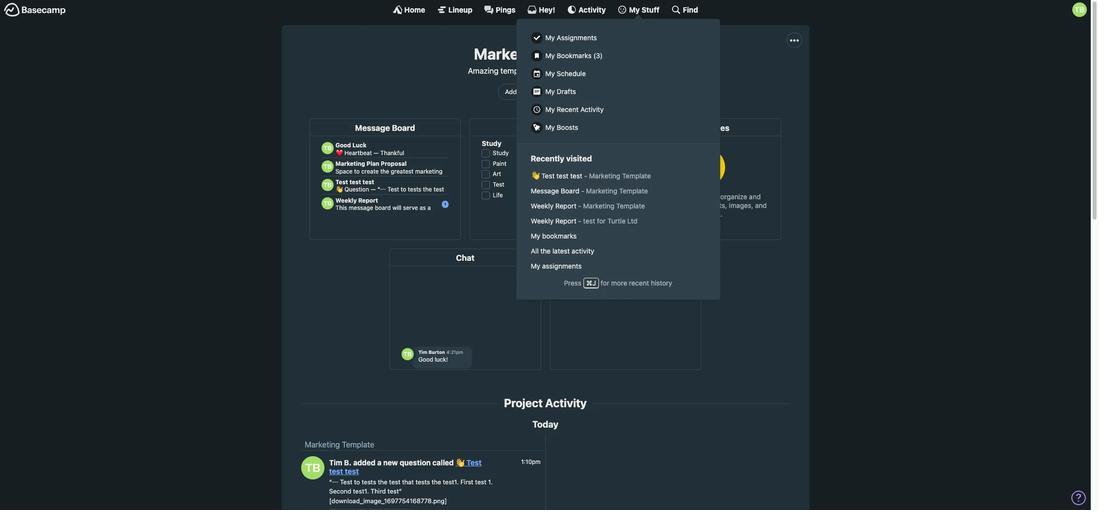 Task type: locate. For each thing, give the bounding box(es) containing it.
2 horizontal spatial test
[[542, 172, 555, 180]]

my left drafts
[[546, 87, 555, 96]]

my inside "link"
[[546, 87, 555, 96]]

add some people
[[505, 88, 557, 95]]

my up all
[[531, 232, 541, 240]]

1 vertical spatial 👋
[[456, 458, 465, 467]]

1 vertical spatial tim burton image
[[568, 84, 583, 100]]

all the latest activity link
[[526, 244, 711, 259]]

- up the message board - marketing template at the top of the page
[[585, 172, 588, 180]]

"┄
[[329, 478, 339, 486]]

my up marketing
[[546, 51, 555, 60]]

test
[[542, 172, 555, 180], [467, 458, 482, 467], [340, 478, 353, 486]]

marketing template amazing template for marketing campaigns!
[[468, 45, 623, 75]]

👋
[[531, 172, 540, 180], [456, 458, 465, 467]]

👋 right called
[[456, 458, 465, 467]]

report down board
[[556, 202, 577, 210]]

👋 inside 👋 test test test
[[456, 458, 465, 467]]

1 horizontal spatial tests
[[416, 478, 430, 486]]

👋 up message
[[531, 172, 540, 180]]

the up the third
[[378, 478, 388, 486]]

activity right recent
[[581, 105, 604, 114]]

today
[[533, 419, 559, 430]]

my assignments
[[531, 262, 582, 270]]

report up bookmarks
[[556, 217, 577, 225]]

marketing up template
[[474, 45, 547, 63]]

for
[[534, 67, 544, 75], [597, 217, 606, 225], [601, 279, 610, 287]]

test1.
[[443, 478, 459, 486], [353, 488, 369, 496]]

drafts
[[557, 87, 576, 96]]

2 horizontal spatial tim burton image
[[1073, 2, 1088, 17]]

report for - marketing template
[[556, 202, 577, 210]]

1 weekly from the top
[[531, 202, 554, 210]]

0 vertical spatial 👋
[[531, 172, 540, 180]]

marketing template
[[305, 441, 375, 449]]

my left stuff
[[630, 5, 640, 14]]

tests right that
[[416, 478, 430, 486]]

2 vertical spatial test
[[340, 478, 353, 486]]

the inside 'element'
[[541, 247, 551, 255]]

👋 inside the 'recently visited pages' 'element'
[[531, 172, 540, 180]]

assignments
[[557, 33, 597, 42]]

visited
[[567, 154, 592, 163]]

bookmarks
[[557, 51, 592, 60]]

weekly up my bookmarks
[[531, 217, 554, 225]]

all the latest activity
[[531, 247, 595, 255]]

my inside popup button
[[630, 5, 640, 14]]

home link
[[393, 5, 426, 15]]

my up people
[[546, 69, 555, 78]]

the
[[541, 247, 551, 255], [378, 478, 388, 486], [432, 478, 442, 486]]

my down all
[[531, 262, 541, 270]]

tim burton image
[[1073, 2, 1088, 17], [568, 84, 583, 100], [301, 457, 324, 480]]

tests
[[362, 478, 377, 486], [416, 478, 430, 486]]

activity up assignments
[[579, 5, 606, 14]]

1 vertical spatial weekly
[[531, 217, 554, 225]]

for for template
[[534, 67, 544, 75]]

board
[[561, 187, 580, 195]]

test1. down the to
[[353, 488, 369, 496]]

0 vertical spatial weekly
[[531, 202, 554, 210]]

(3)
[[594, 51, 603, 60]]

1 horizontal spatial 👋
[[531, 172, 540, 180]]

my left recent
[[546, 105, 555, 114]]

[download_image_1697754168778.png]
[[329, 497, 447, 505]]

report
[[556, 202, 577, 210], [556, 217, 577, 225]]

⌘ j for more recent history
[[587, 279, 673, 287]]

test for 👋 test test test - marketing template
[[542, 172, 555, 180]]

recent
[[557, 105, 579, 114]]

marketing
[[546, 67, 581, 75]]

1 vertical spatial activity
[[581, 105, 604, 114]]

the down called
[[432, 478, 442, 486]]

my for my drafts
[[546, 87, 555, 96]]

2 tests from the left
[[416, 478, 430, 486]]

0 vertical spatial report
[[556, 202, 577, 210]]

activity up the "today"
[[546, 397, 587, 410]]

tim burton image inside main element
[[1073, 2, 1088, 17]]

my bookmarks (3)
[[546, 51, 603, 60]]

test inside 👋 test test test
[[467, 458, 482, 467]]

-
[[585, 172, 588, 180], [582, 187, 585, 195], [579, 202, 582, 210], [579, 217, 582, 225]]

- down weekly report - marketing template
[[579, 217, 582, 225]]

new
[[384, 458, 398, 467]]

my bookmarks link
[[526, 229, 711, 244]]

recently
[[531, 154, 565, 163]]

test1. left the first
[[443, 478, 459, 486]]

marketing up the message board - marketing template at the top of the page
[[590, 172, 621, 180]]

for inside the 'recently visited pages' 'element'
[[597, 217, 606, 225]]

0 vertical spatial test1.
[[443, 478, 459, 486]]

1 report from the top
[[556, 202, 577, 210]]

0 vertical spatial for
[[534, 67, 544, 75]]

0 horizontal spatial 👋
[[456, 458, 465, 467]]

my for my boosts
[[546, 123, 555, 132]]

second
[[329, 488, 352, 496]]

marketing down 👋 test test test - marketing template
[[587, 187, 618, 195]]

for up the add some people
[[534, 67, 544, 75]]

my up marketing template amazing template for marketing campaigns!
[[546, 33, 555, 42]]

2 horizontal spatial the
[[541, 247, 551, 255]]

for left "turtle"
[[597, 217, 606, 225]]

0 horizontal spatial tests
[[362, 478, 377, 486]]

0 horizontal spatial test
[[340, 478, 353, 486]]

my bookmarks
[[531, 232, 577, 240]]

tests right the to
[[362, 478, 377, 486]]

template
[[551, 45, 617, 63], [623, 172, 651, 180], [620, 187, 648, 195], [617, 202, 646, 210], [342, 441, 375, 449]]

recently visited
[[531, 154, 592, 163]]

weekly down message
[[531, 202, 554, 210]]

2 weekly from the top
[[531, 217, 554, 225]]

1 vertical spatial for
[[597, 217, 606, 225]]

recent
[[629, 279, 650, 287]]

1 vertical spatial test
[[467, 458, 482, 467]]

activity
[[579, 5, 606, 14], [581, 105, 604, 114], [546, 397, 587, 410]]

2 vertical spatial activity
[[546, 397, 587, 410]]

assignments
[[543, 262, 582, 270]]

tim b. added a new question called
[[329, 458, 456, 467]]

1 horizontal spatial the
[[432, 478, 442, 486]]

for inside marketing template amazing template for marketing campaigns!
[[534, 67, 544, 75]]

pings button
[[484, 5, 516, 15]]

test
[[557, 172, 569, 180], [571, 172, 583, 180], [584, 217, 596, 225], [329, 467, 343, 476], [345, 467, 359, 476], [389, 478, 401, 486]]

test inside the 'recently visited pages' 'element'
[[542, 172, 555, 180]]

weekly for weekly report - marketing template
[[531, 202, 554, 210]]

0 vertical spatial test
[[542, 172, 555, 180]]

activity link
[[567, 5, 606, 15]]

marketing
[[474, 45, 547, 63], [590, 172, 621, 180], [587, 187, 618, 195], [584, 202, 615, 210], [305, 441, 340, 449]]

test left the to
[[340, 478, 353, 486]]

test up the first
[[467, 458, 482, 467]]

my
[[630, 5, 640, 14], [546, 33, 555, 42], [546, 51, 555, 60], [546, 69, 555, 78], [546, 87, 555, 96], [546, 105, 555, 114], [546, 123, 555, 132], [531, 232, 541, 240], [531, 262, 541, 270]]

to
[[354, 478, 360, 486]]

weekly
[[531, 202, 554, 210], [531, 217, 554, 225]]

amazing
[[468, 67, 499, 75]]

called
[[433, 458, 454, 467]]

2 vertical spatial tim burton image
[[301, 457, 324, 480]]

1:10pm
[[522, 459, 541, 466]]

pings
[[496, 5, 516, 14]]

history
[[651, 279, 673, 287]]

1 horizontal spatial test
[[467, 458, 482, 467]]

test up message
[[542, 172, 555, 180]]

all
[[531, 247, 539, 255]]

schedule
[[557, 69, 586, 78]]

👋 for 👋 test test test - marketing template
[[531, 172, 540, 180]]

👋 test test test link
[[329, 458, 482, 476]]

1 vertical spatial report
[[556, 217, 577, 225]]

recently visited pages element
[[526, 168, 711, 274]]

- right board
[[582, 187, 585, 195]]

first
[[461, 478, 474, 486]]

1 tests from the left
[[362, 478, 377, 486]]

my left boosts
[[546, 123, 555, 132]]

2 report from the top
[[556, 217, 577, 225]]

stuff
[[642, 5, 660, 14]]

the right all
[[541, 247, 551, 255]]

0 horizontal spatial test1.
[[353, 488, 369, 496]]

test inside "┄ test to tests the test that tests the test1. first test 1. second test1. third test" [download_image_1697754168778.png]
[[340, 478, 353, 486]]

for right the j
[[601, 279, 610, 287]]

0 vertical spatial tim burton image
[[1073, 2, 1088, 17]]

- up weekly report - test for turtle ltd
[[579, 202, 582, 210]]



Task type: vqa. For each thing, say whether or not it's contained in the screenshot.
'Template' inside the the Marketing Template Amazing template for marketing campaigns!
yes



Task type: describe. For each thing, give the bounding box(es) containing it.
find
[[683, 5, 699, 14]]

added
[[353, 458, 376, 467]]

add
[[505, 88, 517, 95]]

my stuff element
[[526, 29, 711, 136]]

for for report
[[597, 217, 606, 225]]

third
[[371, 488, 386, 496]]

my drafts link
[[526, 83, 711, 100]]

⌘
[[587, 279, 593, 287]]

report for - test for turtle ltd
[[556, 217, 577, 225]]

"┄ test to tests the test that tests the test1. first test 1. second test1. third test" [download_image_1697754168778.png]
[[329, 478, 493, 505]]

press
[[564, 279, 582, 287]]

boosts
[[557, 123, 579, 132]]

template
[[501, 67, 532, 75]]

that
[[402, 478, 414, 486]]

marketing template link
[[305, 441, 375, 449]]

my stuff button
[[618, 5, 660, 15]]

my schedule link
[[526, 65, 711, 83]]

project activity
[[504, 397, 587, 410]]

my recent activity link
[[526, 100, 711, 118]]

activity
[[572, 247, 595, 255]]

- for weekly report - marketing template
[[579, 202, 582, 210]]

my assignments
[[546, 33, 597, 42]]

my stuff
[[630, 5, 660, 14]]

message
[[531, 187, 559, 195]]

my for my schedule
[[546, 69, 555, 78]]

my recent activity
[[546, 105, 604, 114]]

👋 test test test - marketing template
[[531, 172, 651, 180]]

latest
[[553, 247, 570, 255]]

test inside "┄ test to tests the test that tests the test1. first test 1. second test1. third test" [download_image_1697754168778.png]
[[389, 478, 401, 486]]

weekly report - test for turtle ltd
[[531, 217, 638, 225]]

my for my assignments
[[546, 33, 555, 42]]

my boosts link
[[526, 118, 711, 136]]

my for my bookmarks
[[531, 232, 541, 240]]

my for my recent activity
[[546, 105, 555, 114]]

b.
[[344, 458, 352, 467]]

more
[[612, 279, 628, 287]]

marketing inside marketing template amazing template for marketing campaigns!
[[474, 45, 547, 63]]

weekly for weekly report - test for turtle ltd
[[531, 217, 554, 225]]

my assignments link
[[526, 29, 711, 47]]

bookmarks
[[543, 232, 577, 240]]

1 vertical spatial test1.
[[353, 488, 369, 496]]

test for 👋 test test test
[[467, 458, 482, 467]]

marketing down the message board - marketing template at the top of the page
[[584, 202, 615, 210]]

a
[[378, 458, 382, 467]]

marketing up 'tim'
[[305, 441, 340, 449]]

j
[[593, 279, 597, 287]]

weekly report - marketing template
[[531, 202, 646, 210]]

my for my bookmarks (3)
[[546, 51, 555, 60]]

1:10pm element
[[522, 459, 541, 466]]

question
[[400, 458, 431, 467]]

test 1.
[[475, 478, 493, 486]]

switch accounts image
[[4, 2, 66, 17]]

0 horizontal spatial tim burton image
[[301, 457, 324, 480]]

👋 for 👋 test test test
[[456, 458, 465, 467]]

hey!
[[539, 5, 556, 14]]

template inside marketing template amazing template for marketing campaigns!
[[551, 45, 617, 63]]

people
[[537, 88, 557, 95]]

- for weekly report - test for turtle ltd
[[579, 217, 582, 225]]

my assignments link
[[526, 259, 711, 274]]

1 horizontal spatial tim burton image
[[568, 84, 583, 100]]

ltd
[[628, 217, 638, 225]]

test"
[[388, 488, 402, 496]]

turtle
[[608, 217, 626, 225]]

home
[[405, 5, 426, 14]]

lineup
[[449, 5, 473, 14]]

my for my stuff
[[630, 5, 640, 14]]

test for "┄ test to tests the test that tests the test1. first test 1. second test1. third test" [download_image_1697754168778.png]
[[340, 478, 353, 486]]

0 vertical spatial activity
[[579, 5, 606, 14]]

campaigns!
[[583, 67, 623, 75]]

- for message board - marketing template
[[582, 187, 585, 195]]

find button
[[672, 5, 699, 15]]

project
[[504, 397, 543, 410]]

activity inside my stuff element
[[581, 105, 604, 114]]

1 horizontal spatial test1.
[[443, 478, 459, 486]]

👋 test test test
[[329, 458, 482, 476]]

some
[[519, 88, 535, 95]]

my schedule
[[546, 69, 586, 78]]

my drafts
[[546, 87, 576, 96]]

lineup link
[[437, 5, 473, 15]]

0 horizontal spatial the
[[378, 478, 388, 486]]

hey! button
[[528, 5, 556, 15]]

my for my assignments
[[531, 262, 541, 270]]

2 vertical spatial for
[[601, 279, 610, 287]]

message board - marketing template
[[531, 187, 648, 195]]

add some people link
[[499, 84, 563, 100]]

main element
[[0, 0, 1092, 300]]

tim
[[329, 458, 343, 467]]

my boosts
[[546, 123, 579, 132]]



